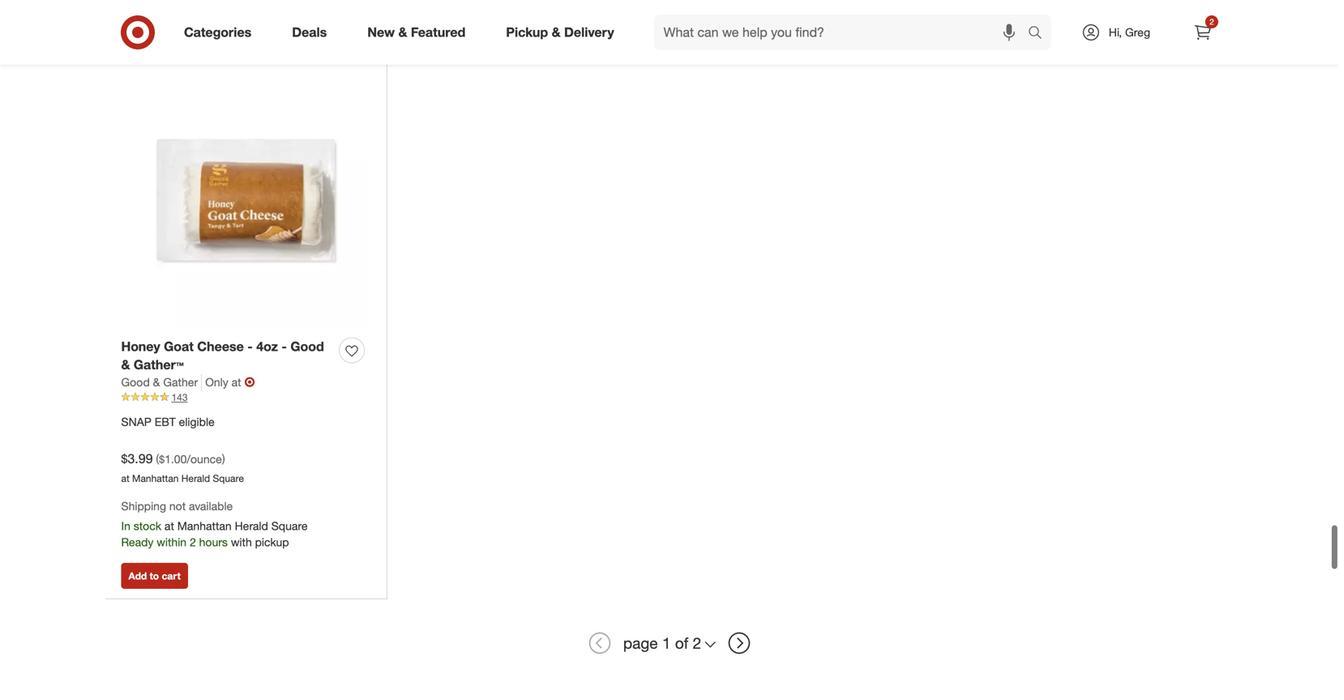 Task type: describe. For each thing, give the bounding box(es) containing it.
shipping not available in stock at  manhattan herald square ready within 2 hours with pickup
[[121, 499, 308, 550]]

good & gather only at ¬
[[121, 375, 255, 391]]

categories link
[[170, 15, 272, 50]]

new & featured link
[[354, 15, 486, 50]]

available
[[189, 499, 233, 514]]

at for shipping
[[165, 520, 174, 534]]

herald for shipping
[[235, 520, 268, 534]]

herald for $3.99
[[181, 473, 210, 485]]

eligible
[[179, 415, 215, 430]]

& for pickup
[[552, 24, 561, 40]]

honey goat cheese - 4oz - good & gather™
[[121, 339, 324, 373]]

ready
[[121, 536, 154, 550]]

at for $3.99
[[121, 473, 130, 485]]

2 inside dropdown button
[[693, 635, 702, 653]]

deals
[[292, 24, 327, 40]]

pickup & delivery
[[506, 24, 615, 40]]

shipping
[[121, 499, 166, 514]]

2 link
[[1186, 15, 1222, 50]]

goat
[[164, 339, 194, 355]]

¬
[[245, 375, 255, 391]]

143
[[172, 392, 188, 404]]

$3.99
[[121, 451, 153, 467]]

)
[[222, 453, 225, 467]]

of
[[675, 635, 689, 653]]

not
[[169, 499, 186, 514]]

stock
[[134, 520, 161, 534]]

snap ebt eligible
[[121, 415, 215, 430]]

gather
[[163, 376, 198, 390]]

only
[[205, 376, 229, 390]]

pickup
[[506, 24, 548, 40]]

143 link
[[121, 391, 371, 405]]

& for good
[[153, 376, 160, 390]]

honey
[[121, 339, 160, 355]]

1 - from the left
[[248, 339, 253, 355]]

at inside good & gather only at ¬
[[232, 376, 241, 390]]

2 - from the left
[[282, 339, 287, 355]]

(
[[156, 453, 159, 467]]

search
[[1021, 26, 1060, 42]]

delivery
[[565, 24, 615, 40]]

square for $3.99
[[213, 473, 244, 485]]



Task type: locate. For each thing, give the bounding box(es) containing it.
4oz
[[256, 339, 278, 355]]

categories
[[184, 24, 252, 40]]

$1.00
[[159, 453, 187, 467]]

0 vertical spatial herald
[[181, 473, 210, 485]]

manhattan inside shipping not available in stock at  manhattan herald square ready within 2 hours with pickup
[[177, 520, 232, 534]]

-
[[248, 339, 253, 355], [282, 339, 287, 355]]

square down )
[[213, 473, 244, 485]]

herald down /ounce
[[181, 473, 210, 485]]

new & featured
[[368, 24, 466, 40]]

What can we help you find? suggestions appear below search field
[[654, 15, 1033, 50]]

1 vertical spatial square
[[271, 520, 308, 534]]

good
[[291, 339, 324, 355], [121, 376, 150, 390]]

page 1 of 2 button
[[616, 626, 724, 662]]

deals link
[[278, 15, 347, 50]]

manhattan inside $3.99 ( $1.00 /ounce ) at manhattan herald square
[[132, 473, 179, 485]]

pickup & delivery link
[[493, 15, 635, 50]]

new
[[368, 24, 395, 40]]

herald
[[181, 473, 210, 485], [235, 520, 268, 534]]

- right 4oz on the left of the page
[[282, 339, 287, 355]]

honey goat cheese - 4oz - good & gather™ link
[[121, 338, 333, 375]]

cart
[[162, 33, 181, 45], [444, 33, 463, 45], [726, 33, 745, 45], [1009, 33, 1028, 45], [162, 571, 181, 583]]

2
[[1210, 17, 1215, 27], [190, 536, 196, 550], [693, 635, 702, 653]]

2 right greg
[[1210, 17, 1215, 27]]

ebt
[[155, 415, 176, 430]]

manhattan for shipping
[[177, 520, 232, 534]]

good inside the honey goat cheese - 4oz - good & gather™
[[291, 339, 324, 355]]

& for new
[[399, 24, 408, 40]]

manhattan up 'hours'
[[177, 520, 232, 534]]

0 vertical spatial square
[[213, 473, 244, 485]]

hi, greg
[[1109, 25, 1151, 39]]

0 horizontal spatial at
[[121, 473, 130, 485]]

greg
[[1126, 25, 1151, 39]]

at
[[232, 376, 241, 390], [121, 473, 130, 485], [165, 520, 174, 534]]

search button
[[1021, 15, 1060, 54]]

gather™
[[134, 357, 184, 373]]

hi,
[[1109, 25, 1123, 39]]

0 vertical spatial at
[[232, 376, 241, 390]]

0 horizontal spatial square
[[213, 473, 244, 485]]

0 horizontal spatial 2
[[190, 536, 196, 550]]

2 horizontal spatial at
[[232, 376, 241, 390]]

at inside shipping not available in stock at  manhattan herald square ready within 2 hours with pickup
[[165, 520, 174, 534]]

add
[[129, 33, 147, 45], [411, 33, 429, 45], [693, 33, 712, 45], [975, 33, 994, 45], [129, 571, 147, 583]]

add to cart
[[129, 33, 181, 45], [411, 33, 463, 45], [693, 33, 745, 45], [975, 33, 1028, 45], [129, 571, 181, 583]]

square for shipping
[[271, 520, 308, 534]]

within
[[157, 536, 187, 550]]

&
[[399, 24, 408, 40], [552, 24, 561, 40], [121, 357, 130, 373], [153, 376, 160, 390]]

$3.99 ( $1.00 /ounce ) at manhattan herald square
[[121, 451, 244, 485]]

0 horizontal spatial good
[[121, 376, 150, 390]]

with
[[231, 536, 252, 550]]

0 horizontal spatial -
[[248, 339, 253, 355]]

snap
[[121, 415, 152, 430]]

square
[[213, 473, 244, 485], [271, 520, 308, 534]]

1 horizontal spatial good
[[291, 339, 324, 355]]

1 vertical spatial at
[[121, 473, 130, 485]]

1 vertical spatial herald
[[235, 520, 268, 534]]

1 vertical spatial 2
[[190, 536, 196, 550]]

manhattan for $3.99
[[132, 473, 179, 485]]

good down the gather™
[[121, 376, 150, 390]]

page 1 of 2
[[624, 635, 702, 653]]

& inside the honey goat cheese - 4oz - good & gather™
[[121, 357, 130, 373]]

cheese
[[197, 339, 244, 355]]

manhattan
[[132, 473, 179, 485], [177, 520, 232, 534]]

1 horizontal spatial herald
[[235, 520, 268, 534]]

1 vertical spatial manhattan
[[177, 520, 232, 534]]

2 vertical spatial 2
[[693, 635, 702, 653]]

1 horizontal spatial 2
[[693, 635, 702, 653]]

herald inside shipping not available in stock at  manhattan herald square ready within 2 hours with pickup
[[235, 520, 268, 534]]

/ounce
[[187, 453, 222, 467]]

& right new on the left of the page
[[399, 24, 408, 40]]

at inside $3.99 ( $1.00 /ounce ) at manhattan herald square
[[121, 473, 130, 485]]

square up pickup
[[271, 520, 308, 534]]

2 vertical spatial at
[[165, 520, 174, 534]]

2 inside shipping not available in stock at  manhattan herald square ready within 2 hours with pickup
[[190, 536, 196, 550]]

at left ¬
[[232, 376, 241, 390]]

& down honey
[[121, 357, 130, 373]]

1 vertical spatial good
[[121, 376, 150, 390]]

- left 4oz on the left of the page
[[248, 339, 253, 355]]

1
[[663, 635, 671, 653]]

& inside good & gather only at ¬
[[153, 376, 160, 390]]

hours
[[199, 536, 228, 550]]

good right 4oz on the left of the page
[[291, 339, 324, 355]]

& down the gather™
[[153, 376, 160, 390]]

2 left 'hours'
[[190, 536, 196, 550]]

to
[[150, 33, 159, 45], [432, 33, 441, 45], [714, 33, 724, 45], [997, 33, 1006, 45], [150, 571, 159, 583]]

honey goat cheese - 4oz - good & gather™ image
[[121, 78, 371, 328], [121, 78, 371, 328]]

0 vertical spatial manhattan
[[132, 473, 179, 485]]

in
[[121, 520, 131, 534]]

pickup
[[255, 536, 289, 550]]

at down the $3.99
[[121, 473, 130, 485]]

at up within
[[165, 520, 174, 534]]

0 vertical spatial 2
[[1210, 17, 1215, 27]]

1 horizontal spatial -
[[282, 339, 287, 355]]

manhattan down (
[[132, 473, 179, 485]]

square inside shipping not available in stock at  manhattan herald square ready within 2 hours with pickup
[[271, 520, 308, 534]]

add to cart button
[[121, 26, 188, 52], [404, 26, 470, 52], [686, 26, 753, 52], [968, 26, 1035, 52], [121, 564, 188, 590]]

page
[[624, 635, 658, 653]]

herald up with on the left of the page
[[235, 520, 268, 534]]

1 horizontal spatial square
[[271, 520, 308, 534]]

good & gather link
[[121, 375, 202, 391]]

2 horizontal spatial 2
[[1210, 17, 1215, 27]]

0 horizontal spatial herald
[[181, 473, 210, 485]]

good inside good & gather only at ¬
[[121, 376, 150, 390]]

herald inside $3.99 ( $1.00 /ounce ) at manhattan herald square
[[181, 473, 210, 485]]

1 horizontal spatial at
[[165, 520, 174, 534]]

& right pickup
[[552, 24, 561, 40]]

0 vertical spatial good
[[291, 339, 324, 355]]

2 right of
[[693, 635, 702, 653]]

featured
[[411, 24, 466, 40]]

square inside $3.99 ( $1.00 /ounce ) at manhattan herald square
[[213, 473, 244, 485]]



Task type: vqa. For each thing, say whether or not it's contained in the screenshot.
the middle 2
yes



